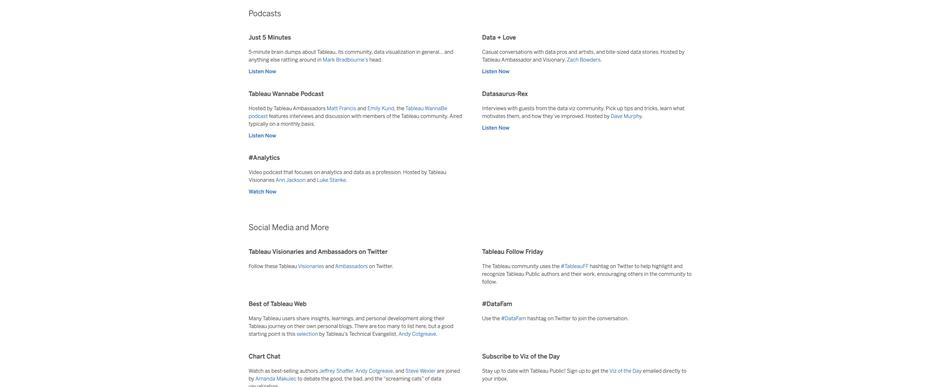 Task type: vqa. For each thing, say whether or not it's contained in the screenshot.


Task type: locate. For each thing, give the bounding box(es) containing it.
tableau inside tableau wannabe podcast
[[405, 105, 424, 111]]

1 horizontal spatial twitter
[[555, 315, 571, 322]]

1 horizontal spatial as
[[365, 169, 371, 175]]

on up encouraging
[[610, 263, 616, 269]]

0 vertical spatial andy
[[398, 331, 411, 337]]

0 vertical spatial hashtag
[[590, 263, 609, 269]]

0 vertical spatial twitter
[[367, 248, 388, 255]]

in left mark
[[317, 57, 322, 63]]

1 horizontal spatial andy cotgreave link
[[398, 331, 436, 337]]

now
[[265, 68, 276, 75], [499, 68, 510, 75], [499, 125, 510, 131], [265, 132, 276, 139], [266, 189, 276, 195]]

interviews
[[482, 105, 506, 111]]

podcast inside tableau wannabe podcast
[[249, 113, 268, 119]]

1 vertical spatial andy cotgreave link
[[355, 368, 393, 374]]

their
[[571, 271, 582, 277], [434, 315, 445, 322], [294, 323, 305, 329]]

by inside interviews with guests from the data viz community. pick up tips and tricks, learn what motivates them, and how they've improved. hosted by
[[604, 113, 610, 119]]

are left joined
[[437, 368, 444, 374]]

emailed
[[643, 368, 662, 374]]

authors down uses
[[541, 271, 560, 277]]

listen down casual
[[482, 68, 497, 75]]

0 horizontal spatial day
[[549, 353, 560, 360]]

2 horizontal spatial in
[[644, 271, 648, 277]]

how
[[532, 113, 542, 119]]

0 vertical spatial community.
[[577, 105, 605, 111]]

bad,
[[353, 376, 364, 382]]

listen now link down anything
[[249, 68, 276, 76]]

the down shaffer
[[344, 376, 352, 382]]

#datafam up use
[[482, 300, 512, 308]]

1 watch from the top
[[249, 189, 264, 195]]

1 horizontal spatial community
[[659, 271, 686, 277]]

ambassadors for tableau
[[293, 105, 326, 111]]

media
[[272, 223, 294, 232]]

as up amanda
[[265, 368, 270, 374]]

2 watch from the top
[[249, 368, 264, 374]]

listen now down typically
[[249, 132, 276, 139]]

0 horizontal spatial up
[[494, 368, 500, 374]]

1 vertical spatial are
[[437, 368, 444, 374]]

#tableauff link
[[561, 263, 589, 269]]

5-minute brain dumps about tableau, its community, data visualization in general… and anything else rattling around in
[[249, 49, 453, 63]]

0 vertical spatial authors
[[541, 271, 560, 277]]

0 horizontal spatial andy cotgreave link
[[355, 368, 393, 374]]

day
[[549, 353, 560, 360], [633, 368, 642, 374]]

recognize
[[482, 271, 505, 277]]

1 vertical spatial follow
[[249, 263, 263, 269]]

1 horizontal spatial cotgreave
[[412, 331, 436, 337]]

1 horizontal spatial authors
[[541, 271, 560, 277]]

now down else
[[265, 68, 276, 75]]

jeffrey shaffer link
[[319, 368, 353, 374]]

podcast up typically
[[249, 113, 268, 119]]

the down help
[[650, 271, 657, 277]]

tableau,
[[317, 49, 337, 55]]

with
[[534, 49, 544, 55], [508, 105, 518, 111], [351, 113, 361, 119], [519, 368, 529, 374]]

up up inbox.
[[494, 368, 500, 374]]

0 horizontal spatial a
[[277, 121, 279, 127]]

zach
[[567, 57, 579, 63]]

0 horizontal spatial community.
[[421, 113, 448, 119]]

hashtag up work,
[[590, 263, 609, 269]]

their inside the hashtag on twitter to help highlight and recognize tableau public authors and their work, encouraging others in the community to follow.
[[571, 271, 582, 277]]

point
[[268, 331, 280, 337]]

community. inside features interviews and discussion with members of the tableau community. aired typically on a monthly basis.
[[421, 113, 448, 119]]

hosted up typically
[[249, 105, 266, 111]]

and left emily
[[357, 105, 366, 111]]

are
[[369, 323, 377, 329], [437, 368, 444, 374]]

them,
[[507, 113, 520, 119]]

cotgreave up "screaming
[[369, 368, 393, 374]]

community up public
[[512, 263, 539, 269]]

personal up too
[[366, 315, 386, 322]]

watch down video
[[249, 189, 264, 195]]

the left emailed
[[624, 368, 631, 374]]

now down ambassador on the top of the page
[[499, 68, 510, 75]]

0 vertical spatial andy cotgreave link
[[398, 331, 436, 337]]

1 horizontal spatial personal
[[366, 315, 386, 322]]

of up stay up to date with tableau public! sign up to get the viz of the day
[[530, 353, 536, 360]]

tableau
[[482, 57, 500, 63], [249, 90, 271, 98], [274, 105, 292, 111], [405, 105, 424, 111], [401, 113, 419, 119], [428, 169, 446, 175], [249, 248, 271, 255], [482, 248, 504, 255], [279, 263, 297, 269], [492, 263, 510, 269], [506, 271, 524, 277], [270, 300, 293, 308], [263, 315, 281, 322], [249, 323, 267, 329], [530, 368, 548, 374]]

day left emailed
[[633, 368, 642, 374]]

of
[[386, 113, 391, 119], [263, 300, 269, 308], [530, 353, 536, 360], [618, 368, 622, 374], [425, 376, 430, 382]]

good
[[442, 323, 453, 329]]

2 vertical spatial visionaries
[[298, 263, 324, 269]]

basis.
[[301, 121, 315, 127]]

1 vertical spatial community.
[[421, 113, 448, 119]]

listen now down anything
[[249, 68, 276, 75]]

2 horizontal spatial up
[[617, 105, 623, 111]]

and right bad,
[[365, 376, 374, 382]]

conversation.
[[597, 315, 629, 322]]

data inside 'video podcast that focuses on analytics and data as a profession. hosted by tableau visionaries'
[[354, 169, 364, 175]]

on up ambassadors link
[[359, 248, 366, 255]]

and inside 'video podcast that focuses on analytics and data as a profession. hosted by tableau visionaries'
[[343, 169, 352, 175]]

data down wexler
[[431, 376, 441, 382]]

1 vertical spatial podcast
[[263, 169, 282, 175]]

listen now link for just
[[249, 68, 276, 76]]

as
[[365, 169, 371, 175], [265, 368, 270, 374]]

0 horizontal spatial in
[[317, 57, 322, 63]]

visionaries up 'these'
[[272, 248, 304, 255]]

listen now link down motivates
[[482, 124, 510, 132]]

0 horizontal spatial are
[[369, 323, 377, 329]]

1 vertical spatial a
[[372, 169, 375, 175]]

#analytics
[[249, 154, 280, 162]]

1 horizontal spatial their
[[434, 315, 445, 322]]

0 horizontal spatial as
[[265, 368, 270, 374]]

the
[[397, 105, 404, 111], [548, 105, 556, 111], [392, 113, 400, 119], [552, 263, 560, 269], [650, 271, 657, 277], [492, 315, 500, 322], [588, 315, 596, 322], [538, 353, 547, 360], [601, 368, 608, 374], [624, 368, 631, 374], [321, 376, 329, 382], [344, 376, 352, 382], [375, 376, 383, 382]]

mark
[[323, 57, 335, 63]]

help
[[641, 263, 651, 269]]

listen now link for datasaurus-
[[482, 124, 510, 132]]

are left too
[[369, 323, 377, 329]]

selling
[[283, 368, 299, 374]]

jeffrey
[[319, 368, 335, 374]]

the right uses
[[552, 263, 560, 269]]

with right date
[[519, 368, 529, 374]]

cotgreave down here,
[[412, 331, 436, 337]]

from
[[536, 105, 547, 111]]

1 horizontal spatial community.
[[577, 105, 605, 111]]

1 horizontal spatial a
[[372, 169, 375, 175]]

a down features at top
[[277, 121, 279, 127]]

kund
[[382, 105, 394, 111]]

0 horizontal spatial cotgreave
[[369, 368, 393, 374]]

and up stanke
[[343, 169, 352, 175]]

2 vertical spatial twitter
[[555, 315, 571, 322]]

0 vertical spatial are
[[369, 323, 377, 329]]

to inside to debate the good, the bad, and the "screaming cats" of data visualization.
[[298, 376, 302, 382]]

and right general…
[[444, 49, 453, 55]]

listen for just
[[249, 68, 264, 75]]

listen now down casual
[[482, 68, 510, 75]]

video
[[249, 169, 262, 175]]

podcast up ann
[[263, 169, 282, 175]]

stanke
[[329, 177, 346, 183]]

0 vertical spatial their
[[571, 271, 582, 277]]

by inside are joined by
[[249, 376, 254, 382]]

1 vertical spatial twitter
[[617, 263, 633, 269]]

andy down list
[[398, 331, 411, 337]]

data up visionary,
[[545, 49, 556, 55]]

listen now link down typically
[[249, 132, 276, 140]]

the inside features interviews and discussion with members of the tableau community. aired typically on a monthly basis.
[[392, 113, 400, 119]]

andy cotgreave link for best of tableau web
[[398, 331, 436, 337]]

, up bad,
[[353, 368, 354, 374]]

visionaries
[[249, 177, 275, 183], [272, 248, 304, 255], [298, 263, 324, 269]]

of down kund
[[386, 113, 391, 119]]

selection
[[297, 331, 318, 337]]

now down typically
[[265, 132, 276, 139]]

emily kund link
[[367, 105, 394, 111]]

ambassador
[[501, 57, 532, 63]]

2 horizontal spatial a
[[438, 323, 440, 329]]

own
[[306, 323, 316, 329]]

with inside casual conversations with data pros and artists, and bite-sized data stories. hosted by tableau ambassador and visionary,
[[534, 49, 544, 55]]

discussion
[[325, 113, 350, 119]]

1 vertical spatial hashtag
[[527, 315, 546, 322]]

0 vertical spatial viz
[[520, 353, 529, 360]]

watch for watch now
[[249, 189, 264, 195]]

andy up bad,
[[355, 368, 368, 374]]

2 vertical spatial a
[[438, 323, 440, 329]]

learn
[[660, 105, 672, 111]]

to
[[635, 263, 639, 269], [687, 271, 692, 277], [572, 315, 577, 322], [401, 323, 406, 329], [513, 353, 519, 360], [501, 368, 506, 374], [586, 368, 591, 374], [682, 368, 687, 374], [298, 376, 302, 382]]

viz
[[569, 105, 575, 111]]

emily
[[367, 105, 380, 111]]

0 horizontal spatial their
[[294, 323, 305, 329]]

the inside the hashtag on twitter to help highlight and recognize tableau public authors and their work, encouraging others in the community to follow.
[[650, 271, 657, 277]]

community down highlight
[[659, 271, 686, 277]]

2 vertical spatial ambassadors
[[335, 263, 368, 269]]

hashtag right #datafam link
[[527, 315, 546, 322]]

1 vertical spatial watch
[[249, 368, 264, 374]]

matt
[[327, 105, 338, 111]]

0 vertical spatial follow
[[506, 248, 524, 255]]

data up the head.
[[374, 49, 385, 55]]

1 horizontal spatial in
[[416, 49, 421, 55]]

tableau follow friday
[[482, 248, 543, 255]]

many tableau users share insights, learnings, and personal development along their tableau journey on their own personal blogs. there are too many to list here, but a good starting point is this
[[249, 315, 453, 337]]

with up visionary,
[[534, 49, 544, 55]]

data
[[374, 49, 385, 55], [545, 49, 556, 55], [630, 49, 641, 55], [557, 105, 568, 111], [354, 169, 364, 175], [431, 376, 441, 382]]

viz right subscribe
[[520, 353, 529, 360]]

now for +
[[499, 68, 510, 75]]

1 horizontal spatial day
[[633, 368, 642, 374]]

1 horizontal spatial up
[[579, 368, 585, 374]]

of right best
[[263, 300, 269, 308]]

sign
[[567, 368, 578, 374]]

now down them,
[[499, 125, 510, 131]]

0 vertical spatial podcast
[[249, 113, 268, 119]]

hosted right improved. on the right top of the page
[[586, 113, 603, 119]]

profession.
[[376, 169, 402, 175]]

of down wexler
[[425, 376, 430, 382]]

their up but
[[434, 315, 445, 322]]

1 vertical spatial ambassadors
[[318, 248, 357, 255]]

0 horizontal spatial authors
[[300, 368, 318, 374]]

0 vertical spatial watch
[[249, 189, 264, 195]]

are inside many tableau users share insights, learnings, and personal development along their tableau journey on their own personal blogs. there are too many to list here, but a good starting point is this
[[369, 323, 377, 329]]

0 vertical spatial visionaries
[[249, 177, 275, 183]]

hosted right profession. at the top
[[403, 169, 420, 175]]

uses
[[540, 263, 551, 269]]

personal down insights,
[[317, 323, 338, 329]]

zach bowders link
[[567, 57, 601, 63]]

andy cotgreave link down here,
[[398, 331, 436, 337]]

andy cotgreave link for chart chat
[[355, 368, 393, 374]]

on inside the hashtag on twitter to help highlight and recognize tableau public authors and their work, encouraging others in the community to follow.
[[610, 263, 616, 269]]

tips
[[624, 105, 633, 111]]

date
[[507, 368, 518, 374]]

,
[[394, 105, 395, 111], [353, 368, 354, 374], [393, 368, 394, 374]]

podcast
[[249, 113, 268, 119], [263, 169, 282, 175]]

they've
[[543, 113, 560, 119]]

up right sign
[[579, 368, 585, 374]]

hosted right stories.
[[661, 49, 678, 55]]

as left profession. at the top
[[365, 169, 371, 175]]

use the #datafam hashtag on twitter to join the conversation.
[[482, 315, 629, 322]]

on down features at top
[[269, 121, 275, 127]]

visionaries down tableau visionaries and ambassadors on twitter at the bottom left
[[298, 263, 324, 269]]

andy cotgreave link up bad,
[[355, 368, 393, 374]]

to inside many tableau users share insights, learnings, and personal development along their tableau journey on their own personal blogs. there are too many to list here, but a good starting point is this
[[401, 323, 406, 329]]

a inside 'video podcast that focuses on analytics and data as a profession. hosted by tableau visionaries'
[[372, 169, 375, 175]]

tableau inside casual conversations with data pros and artists, and bite-sized data stories. hosted by tableau ambassador and visionary,
[[482, 57, 500, 63]]

#datafam right use
[[501, 315, 526, 322]]

community. down wannabe
[[421, 113, 448, 119]]

in down help
[[644, 271, 648, 277]]

listen down anything
[[249, 68, 264, 75]]

listen now for just
[[249, 68, 276, 75]]

with up them,
[[508, 105, 518, 111]]

and down hosted by tableau ambassadors matt francis and emily kund , the at left
[[315, 113, 324, 119]]

2 vertical spatial in
[[644, 271, 648, 277]]

1 vertical spatial their
[[434, 315, 445, 322]]

1 horizontal spatial viz
[[609, 368, 617, 374]]

dave murphy link
[[611, 113, 642, 119]]

visionary,
[[543, 57, 566, 63]]

1 vertical spatial cotgreave
[[369, 368, 393, 374]]

1 vertical spatial day
[[633, 368, 642, 374]]

listen down typically
[[249, 132, 264, 139]]

data left viz
[[557, 105, 568, 111]]

data right sized
[[630, 49, 641, 55]]

hosted inside interviews with guests from the data viz community. pick up tips and tricks, learn what motivates them, and how they've improved. hosted by
[[586, 113, 603, 119]]

twitter up twitter.
[[367, 248, 388, 255]]

technical
[[349, 331, 371, 337]]

now for 5
[[265, 68, 276, 75]]

0 vertical spatial ambassadors
[[293, 105, 326, 111]]

community. right viz
[[577, 105, 605, 111]]

0 vertical spatial as
[[365, 169, 371, 175]]

2 horizontal spatial their
[[571, 271, 582, 277]]

follow left 'these'
[[249, 263, 263, 269]]

0 vertical spatial community
[[512, 263, 539, 269]]

the
[[482, 263, 491, 269]]

0 horizontal spatial follow
[[249, 263, 263, 269]]

hashtag inside the hashtag on twitter to help highlight and recognize tableau public authors and their work, encouraging others in the community to follow.
[[590, 263, 609, 269]]

1 vertical spatial andy
[[355, 368, 368, 374]]

dave murphy .
[[611, 113, 643, 119]]

on up ann jackson and luke stanke .
[[314, 169, 320, 175]]

5
[[263, 34, 266, 41]]

many
[[249, 315, 262, 322]]

twitter inside the hashtag on twitter to help highlight and recognize tableau public authors and their work, encouraging others in the community to follow.
[[617, 263, 633, 269]]

mark bradbourne's head.
[[323, 57, 382, 63]]

2 horizontal spatial twitter
[[617, 263, 633, 269]]

listen down motivates
[[482, 125, 497, 131]]

artists,
[[579, 49, 595, 55]]

+
[[497, 34, 501, 41]]

mark bradbourne's link
[[323, 57, 368, 63]]

1 vertical spatial community
[[659, 271, 686, 277]]

with down francis
[[351, 113, 361, 119]]

on up this
[[287, 323, 293, 329]]

1 horizontal spatial are
[[437, 368, 444, 374]]

1 vertical spatial as
[[265, 368, 270, 374]]

watch as best-selling authors jeffrey shaffer , andy cotgreave , and steve wexler
[[249, 368, 436, 374]]

and up "murphy"
[[634, 105, 643, 111]]

tableau inside the hashtag on twitter to help highlight and recognize tableau public authors and their work, encouraging others in the community to follow.
[[506, 271, 524, 277]]

on inside features interviews and discussion with members of the tableau community. aired typically on a monthly basis.
[[269, 121, 275, 127]]

selection link
[[297, 331, 318, 337]]

listen
[[249, 68, 264, 75], [482, 68, 497, 75], [482, 125, 497, 131], [249, 132, 264, 139]]

others
[[628, 271, 643, 277]]

and down #tableauff
[[561, 271, 570, 277]]

and down the focuses on the left of the page
[[307, 177, 316, 183]]

1 horizontal spatial hashtag
[[590, 263, 609, 269]]

#datafam link
[[501, 315, 526, 322]]

authors
[[541, 271, 560, 277], [300, 368, 318, 374]]

focuses
[[294, 169, 313, 175]]

authors up "debate"
[[300, 368, 318, 374]]

1 vertical spatial personal
[[317, 323, 338, 329]]

their down share
[[294, 323, 305, 329]]

makulec
[[276, 376, 296, 382]]

twitter left join
[[555, 315, 571, 322]]

0 vertical spatial a
[[277, 121, 279, 127]]

listen now link
[[249, 68, 276, 76], [482, 68, 510, 76], [482, 124, 510, 132], [249, 132, 276, 140]]

up up dave
[[617, 105, 623, 111]]

0 horizontal spatial twitter
[[367, 248, 388, 255]]

and inside features interviews and discussion with members of the tableau community. aired typically on a monthly basis.
[[315, 113, 324, 119]]

evangelist,
[[372, 331, 397, 337]]

on inside 'video podcast that focuses on analytics and data as a profession. hosted by tableau visionaries'
[[314, 169, 320, 175]]

in
[[416, 49, 421, 55], [317, 57, 322, 63], [644, 271, 648, 277]]



Task type: describe. For each thing, give the bounding box(es) containing it.
and inside 5-minute brain dumps about tableau, its community, data visualization in general… and anything else rattling around in
[[444, 49, 453, 55]]

tableau's
[[326, 331, 348, 337]]

and down tableau visionaries and ambassadors on twitter at the bottom left
[[325, 263, 334, 269]]

0 vertical spatial #datafam
[[482, 300, 512, 308]]

wannabe
[[272, 90, 299, 98]]

on left twitter.
[[369, 263, 375, 269]]

listen now link for tableau
[[249, 132, 276, 140]]

0 horizontal spatial personal
[[317, 323, 338, 329]]

around
[[299, 57, 316, 63]]

pros
[[557, 49, 567, 55]]

the up stay up to date with tableau public! sign up to get the viz of the day
[[538, 353, 547, 360]]

chart
[[249, 353, 265, 360]]

is
[[282, 331, 285, 337]]

of inside features interviews and discussion with members of the tableau community. aired typically on a monthly basis.
[[386, 113, 391, 119]]

twitter for use the #datafam hashtag on twitter to join the conversation.
[[555, 315, 571, 322]]

listen for tableau
[[249, 132, 264, 139]]

and inside many tableau users share insights, learnings, and personal development along their tableau journey on their own personal blogs. there are too many to list here, but a good starting point is this
[[356, 315, 365, 322]]

else
[[270, 57, 280, 63]]

the right use
[[492, 315, 500, 322]]

social
[[249, 223, 270, 232]]

0 vertical spatial in
[[416, 49, 421, 55]]

and left more on the bottom left of the page
[[295, 223, 309, 232]]

rattling
[[281, 57, 298, 63]]

data inside to debate the good, the bad, and the "screaming cats" of data visualization.
[[431, 376, 441, 382]]

tableau wannabe podcast link
[[249, 105, 447, 119]]

now for rex
[[499, 125, 510, 131]]

1 vertical spatial #datafam
[[501, 315, 526, 322]]

and right highlight
[[674, 263, 683, 269]]

the down jeffrey
[[321, 376, 329, 382]]

community inside the hashtag on twitter to help highlight and recognize tableau public authors and their work, encouraging others in the community to follow.
[[659, 271, 686, 277]]

list
[[407, 323, 414, 329]]

amanda makulec link
[[255, 376, 296, 382]]

selection by tableau's technical evangelist, andy cotgreave .
[[297, 331, 437, 337]]

listen now for datasaurus-
[[482, 125, 510, 131]]

#tableauff
[[561, 263, 589, 269]]

rex
[[517, 90, 528, 98]]

ann jackson and luke stanke .
[[276, 177, 347, 183]]

love
[[503, 34, 516, 41]]

twitter for tableau visionaries and ambassadors on twitter
[[367, 248, 388, 255]]

1 vertical spatial in
[[317, 57, 322, 63]]

that
[[284, 169, 293, 175]]

video podcast that focuses on analytics and data as a profession. hosted by tableau visionaries
[[249, 169, 446, 183]]

anything
[[249, 57, 269, 63]]

now for wannabe
[[265, 132, 276, 139]]

1 horizontal spatial follow
[[506, 248, 524, 255]]

hosted inside 'video podcast that focuses on analytics and data as a profession. hosted by tableau visionaries'
[[403, 169, 420, 175]]

by inside casual conversations with data pros and artists, and bite-sized data stories. hosted by tableau ambassador and visionary,
[[679, 49, 685, 55]]

pick
[[606, 105, 616, 111]]

0 horizontal spatial viz
[[520, 353, 529, 360]]

tableau inside features interviews and discussion with members of the tableau community. aired typically on a monthly basis.
[[401, 113, 419, 119]]

improved.
[[561, 113, 585, 119]]

too
[[378, 323, 386, 329]]

on inside many tableau users share insights, learnings, and personal development along their tableau journey on their own personal blogs. there are too many to list here, but a good starting point is this
[[287, 323, 293, 329]]

conversations
[[499, 49, 533, 55]]

with inside interviews with guests from the data viz community. pick up tips and tricks, learn what motivates them, and how they've improved. hosted by
[[508, 105, 518, 111]]

the right join
[[588, 315, 596, 322]]

, right emily
[[394, 105, 395, 111]]

data inside interviews with guests from the data viz community. pick up tips and tricks, learn what motivates them, and how they've improved. hosted by
[[557, 105, 568, 111]]

best
[[249, 300, 262, 308]]

and up visionaries link
[[306, 248, 316, 255]]

to debate the good, the bad, and the "screaming cats" of data visualization.
[[249, 376, 441, 387]]

luke stanke link
[[317, 177, 346, 183]]

on left join
[[548, 315, 554, 322]]

web
[[294, 300, 307, 308]]

now down ann
[[266, 189, 276, 195]]

zach bowders .
[[567, 57, 602, 63]]

ambassadors for and
[[318, 248, 357, 255]]

subscribe
[[482, 353, 511, 360]]

a inside features interviews and discussion with members of the tableau community. aired typically on a monthly basis.
[[277, 121, 279, 127]]

community. inside interviews with guests from the data viz community. pick up tips and tricks, learn what motivates them, and how they've improved. hosted by
[[577, 105, 605, 111]]

listen for data
[[482, 68, 497, 75]]

typically
[[249, 121, 268, 127]]

hosted inside casual conversations with data pros and artists, and bite-sized data stories. hosted by tableau ambassador and visionary,
[[661, 49, 678, 55]]

watch for watch as best-selling authors jeffrey shaffer , andy cotgreave , and steve wexler
[[249, 368, 264, 374]]

visionaries inside 'video podcast that focuses on analytics and data as a profession. hosted by tableau visionaries'
[[249, 177, 275, 183]]

minutes
[[268, 34, 291, 41]]

casual conversations with data pros and artists, and bite-sized data stories. hosted by tableau ambassador and visionary,
[[482, 49, 685, 63]]

with inside features interviews and discussion with members of the tableau community. aired typically on a monthly basis.
[[351, 113, 361, 119]]

the right kund
[[397, 105, 404, 111]]

the right get
[[601, 368, 608, 374]]

data
[[482, 34, 496, 41]]

bowders
[[580, 57, 601, 63]]

and left bite-
[[596, 49, 605, 55]]

5-
[[249, 49, 254, 55]]

1 horizontal spatial andy
[[398, 331, 411, 337]]

1 vertical spatial visionaries
[[272, 248, 304, 255]]

tableau inside 'video podcast that focuses on analytics and data as a profession. hosted by tableau visionaries'
[[428, 169, 446, 175]]

learnings,
[[332, 315, 355, 322]]

2 vertical spatial their
[[294, 323, 305, 329]]

0 horizontal spatial andy
[[355, 368, 368, 374]]

and down guests
[[522, 113, 531, 119]]

blogs.
[[339, 323, 353, 329]]

the inside interviews with guests from the data viz community. pick up tips and tricks, learn what motivates them, and how they've improved. hosted by
[[548, 105, 556, 111]]

listen now for tableau
[[249, 132, 276, 139]]

features interviews and discussion with members of the tableau community. aired typically on a monthly basis.
[[249, 113, 462, 127]]

and inside to debate the good, the bad, and the "screaming cats" of data visualization.
[[365, 376, 374, 382]]

jackson
[[286, 177, 306, 183]]

are inside are joined by
[[437, 368, 444, 374]]

ambassadors link
[[335, 263, 368, 269]]

and up "screaming
[[395, 368, 404, 374]]

your
[[482, 376, 493, 382]]

0 horizontal spatial hashtag
[[527, 315, 546, 322]]

sized
[[617, 49, 629, 55]]

0 horizontal spatial community
[[512, 263, 539, 269]]

more
[[311, 223, 329, 232]]

just 5 minutes
[[249, 34, 291, 41]]

wannabe
[[425, 105, 447, 111]]

the left "screaming
[[375, 376, 383, 382]]

in inside the hashtag on twitter to help highlight and recognize tableau public authors and their work, encouraging others in the community to follow.
[[644, 271, 648, 277]]

podcast inside 'video podcast that focuses on analytics and data as a profession. hosted by tableau visionaries'
[[263, 169, 282, 175]]

bradbourne's
[[336, 57, 368, 63]]

listen now link for data
[[482, 68, 510, 76]]

to inside emailed directly to your inbox.
[[682, 368, 687, 374]]

share
[[296, 315, 310, 322]]

public!
[[550, 368, 566, 374]]

francis
[[339, 105, 356, 111]]

analytics
[[321, 169, 342, 175]]

general…
[[422, 49, 443, 55]]

motivates
[[482, 113, 506, 119]]

stories.
[[642, 49, 659, 55]]

but
[[428, 323, 436, 329]]

brain
[[271, 49, 283, 55]]

1 vertical spatial viz
[[609, 368, 617, 374]]

amanda makulec
[[255, 376, 296, 382]]

bite-
[[606, 49, 617, 55]]

as inside 'video podcast that focuses on analytics and data as a profession. hosted by tableau visionaries'
[[365, 169, 371, 175]]

tricks,
[[644, 105, 659, 111]]

directly
[[663, 368, 681, 374]]

data inside 5-minute brain dumps about tableau, its community, data visualization in general… and anything else rattling around in
[[374, 49, 385, 55]]

and left visionary,
[[533, 57, 542, 63]]

listen for datasaurus-
[[482, 125, 497, 131]]

, up "screaming
[[393, 368, 394, 374]]

hashtag on twitter to help highlight and recognize tableau public authors and their work, encouraging others in the community to follow.
[[482, 263, 692, 285]]

and up zach in the right of the page
[[568, 49, 577, 55]]

watch now
[[249, 189, 276, 195]]

best-
[[271, 368, 283, 374]]

many
[[387, 323, 400, 329]]

0 vertical spatial cotgreave
[[412, 331, 436, 337]]

highlight
[[652, 263, 672, 269]]

members
[[362, 113, 385, 119]]

by inside 'video podcast that focuses on analytics and data as a profession. hosted by tableau visionaries'
[[421, 169, 427, 175]]

datasaurus-rex
[[482, 90, 528, 98]]

0 vertical spatial personal
[[366, 315, 386, 322]]

subscribe to viz of the day
[[482, 353, 560, 360]]

up inside interviews with guests from the data viz community. pick up tips and tricks, learn what motivates them, and how they've improved. hosted by
[[617, 105, 623, 111]]

authors inside the hashtag on twitter to help highlight and recognize tableau public authors and their work, encouraging others in the community to follow.
[[541, 271, 560, 277]]

1 vertical spatial authors
[[300, 368, 318, 374]]

minute
[[253, 49, 270, 55]]

dumps
[[285, 49, 301, 55]]

users
[[282, 315, 295, 322]]

aired
[[449, 113, 462, 119]]

about
[[302, 49, 316, 55]]

a inside many tableau users share insights, learnings, and personal development along their tableau journey on their own personal blogs. there are too many to list here, but a good starting point is this
[[438, 323, 440, 329]]

listen now for data
[[482, 68, 510, 75]]

insights,
[[311, 315, 330, 322]]

stay
[[482, 368, 493, 374]]

of right get
[[618, 368, 622, 374]]

steve wexler link
[[405, 368, 436, 374]]

of inside to debate the good, the bad, and the "screaming cats" of data visualization.
[[425, 376, 430, 382]]

0 vertical spatial day
[[549, 353, 560, 360]]



